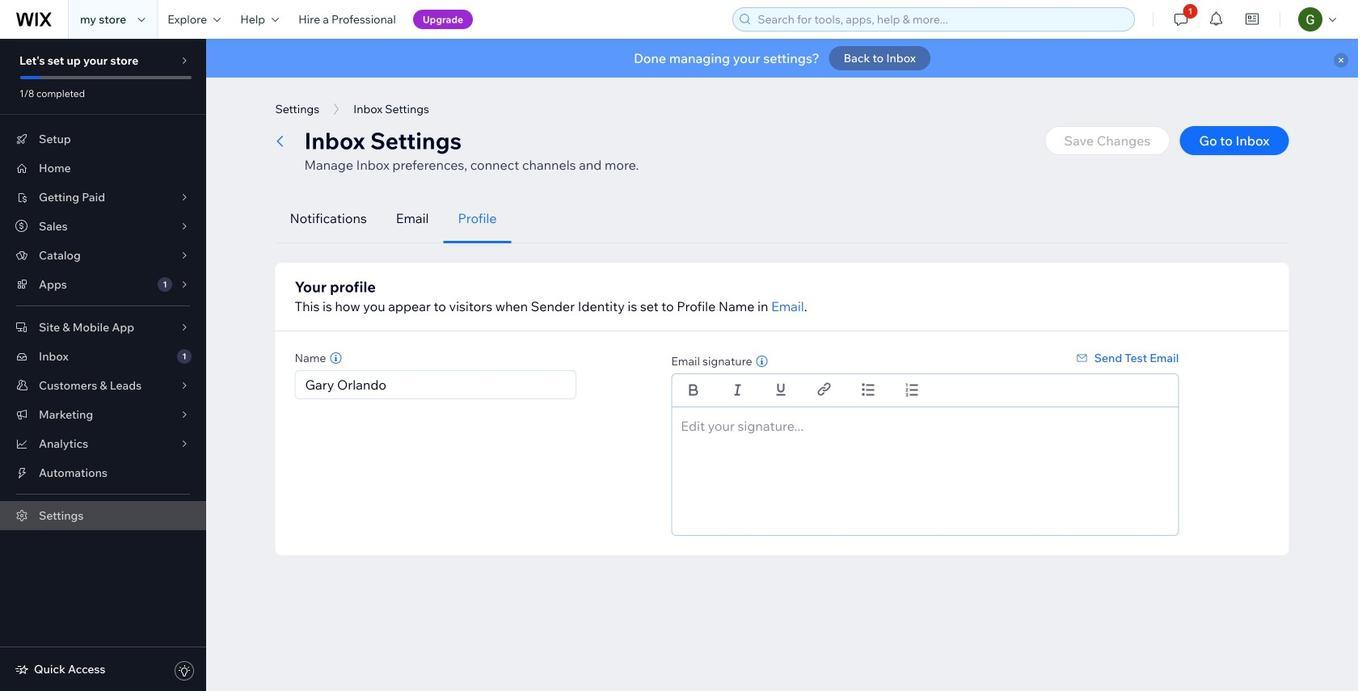 Task type: vqa. For each thing, say whether or not it's contained in the screenshot.
alert
yes



Task type: describe. For each thing, give the bounding box(es) containing it.
Search for tools, apps, help & more... field
[[753, 8, 1130, 31]]



Task type: locate. For each thing, give the bounding box(es) containing it.
None text field
[[671, 407, 1179, 536]]

Enter your name here... field
[[300, 371, 571, 399]]

alert
[[206, 39, 1358, 78]]

sidebar element
[[0, 39, 206, 691]]



